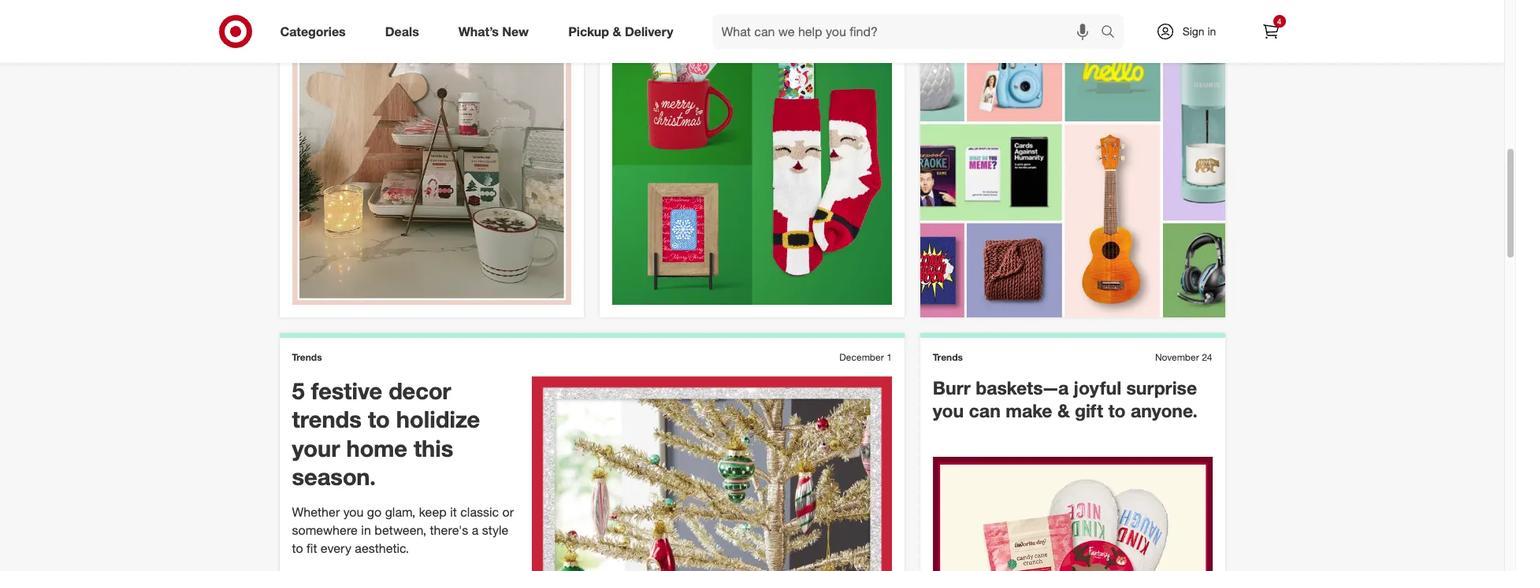 Task type: locate. For each thing, give the bounding box(es) containing it.
search
[[1094, 25, 1131, 41]]

4
[[1277, 17, 1282, 26]]

1 horizontal spatial in
[[1208, 24, 1216, 38]]

in inside "whether you go glam, keep it classic or somewhere in between, there's a style to fit every aesthetic."
[[361, 523, 371, 538]]

whether
[[292, 505, 340, 520]]

2 horizontal spatial to
[[1108, 400, 1126, 422]]

5
[[292, 377, 305, 405]]

to left fit
[[292, 541, 303, 556]]

1 horizontal spatial trends
[[933, 352, 963, 363]]

0 horizontal spatial to
[[292, 541, 303, 556]]

pickup & delivery link
[[555, 14, 693, 49]]

december 1
[[840, 352, 892, 363]]

can
[[969, 400, 1001, 422]]

trends for december 1
[[292, 352, 322, 363]]

sign in link
[[1142, 14, 1241, 49]]

decor
[[389, 377, 451, 405]]

to inside burr baskets—a joyful surprise you can make & gift to anyone.
[[1108, 400, 1126, 422]]

season.
[[292, 463, 376, 491]]

fit
[[307, 541, 317, 556]]

you inside burr baskets—a joyful surprise you can make & gift to anyone.
[[933, 400, 964, 422]]

in
[[1208, 24, 1216, 38], [361, 523, 371, 538]]

0 vertical spatial in
[[1208, 24, 1216, 38]]

gift
[[1075, 400, 1103, 422]]

1 trends from the left
[[292, 352, 322, 363]]

you
[[933, 400, 964, 422], [343, 505, 364, 520]]

style
[[482, 523, 509, 538]]

to right gift
[[1108, 400, 1126, 422]]

0 horizontal spatial trends
[[292, 352, 322, 363]]

every
[[321, 541, 351, 556]]

& inside burr baskets—a joyful surprise you can make & gift to anyone.
[[1058, 400, 1070, 422]]

classic
[[460, 505, 499, 520]]

trends up 5
[[292, 352, 322, 363]]

you left go
[[343, 505, 364, 520]]

glam,
[[385, 505, 416, 520]]

in right sign
[[1208, 24, 1216, 38]]

to
[[1108, 400, 1126, 422], [368, 405, 390, 434], [292, 541, 303, 556]]

to up home
[[368, 405, 390, 434]]

what's new
[[458, 23, 529, 39]]

0 horizontal spatial you
[[343, 505, 364, 520]]

in down go
[[361, 523, 371, 538]]

new
[[502, 23, 529, 39]]

november 24
[[1155, 352, 1213, 363]]

to inside "whether you go glam, keep it classic or somewhere in between, there's a style to fit every aesthetic."
[[292, 541, 303, 556]]

0 vertical spatial &
[[613, 23, 621, 39]]

pickup & delivery
[[568, 23, 673, 39]]

2 trends from the left
[[933, 352, 963, 363]]

& left gift
[[1058, 400, 1070, 422]]

5 festive decor trends to holidize your home this season. image
[[532, 377, 892, 571]]

0 vertical spatial you
[[933, 400, 964, 422]]

trends
[[292, 352, 322, 363], [933, 352, 963, 363]]

What can we help you find? suggestions appear below search field
[[712, 14, 1105, 49]]

1 vertical spatial &
[[1058, 400, 1070, 422]]

holidize
[[396, 405, 480, 434]]

24
[[1202, 352, 1213, 363]]

& right pickup
[[613, 23, 621, 39]]

1 vertical spatial you
[[343, 505, 364, 520]]

what's new link
[[445, 14, 549, 49]]

make
[[1006, 400, 1053, 422]]

aesthetic.
[[355, 541, 409, 556]]

0 horizontal spatial &
[[613, 23, 621, 39]]

&
[[613, 23, 621, 39], [1058, 400, 1070, 422]]

between,
[[375, 523, 426, 538]]

to inside 5 festive decor trends to holidize your home this season.
[[368, 405, 390, 434]]

go
[[367, 505, 382, 520]]

trends up burr on the bottom right of the page
[[933, 352, 963, 363]]

1 horizontal spatial to
[[368, 405, 390, 434]]

pickup
[[568, 23, 609, 39]]

1 vertical spatial in
[[361, 523, 371, 538]]

0 horizontal spatial in
[[361, 523, 371, 538]]

1 horizontal spatial you
[[933, 400, 964, 422]]

1 horizontal spatial &
[[1058, 400, 1070, 422]]

sign in
[[1183, 24, 1216, 38]]

categories
[[280, 23, 346, 39]]

you down burr on the bottom right of the page
[[933, 400, 964, 422]]

trends
[[292, 405, 362, 434]]

deals link
[[372, 14, 439, 49]]



Task type: vqa. For each thing, say whether or not it's contained in the screenshot.
return."
no



Task type: describe. For each thing, give the bounding box(es) containing it.
not-so-basic ways to give gift cards this season. image
[[612, 26, 892, 305]]

there's
[[430, 523, 468, 538]]

collage of gift ideas image
[[920, 26, 1225, 318]]

surprise
[[1127, 377, 1197, 399]]

sign
[[1183, 24, 1205, 38]]

somewhere
[[292, 523, 358, 538]]

categories link
[[267, 14, 365, 49]]

deals
[[385, 23, 419, 39]]

your
[[292, 434, 340, 462]]

anyone.
[[1131, 400, 1198, 422]]

burr baskets—a joyful surprise you can make & gift to anyone. image
[[933, 457, 1213, 571]]

whether you go glam, keep it classic or somewhere in between, there's a style to fit every aesthetic.
[[292, 505, 514, 556]]

december
[[840, 352, 884, 363]]

joyful
[[1074, 377, 1122, 399]]

in inside sign in link
[[1208, 24, 1216, 38]]

burr baskets—a joyful surprise you can make & gift to anyone.
[[933, 377, 1198, 422]]

search button
[[1094, 14, 1131, 52]]

what's
[[458, 23, 499, 39]]

or
[[502, 505, 514, 520]]

it
[[450, 505, 457, 520]]

5 festive decor trends to holidize your home this season.
[[292, 377, 480, 491]]

1
[[887, 352, 892, 363]]

this
[[414, 434, 453, 462]]

a
[[472, 523, 479, 538]]

you inside "whether you go glam, keep it classic or somewhere in between, there's a style to fit every aesthetic."
[[343, 505, 364, 520]]

home
[[346, 434, 407, 462]]

festive
[[311, 377, 382, 405]]

trends for november 24
[[933, 352, 963, 363]]

this trend is hot...cocoa. image
[[292, 26, 572, 305]]

burr
[[933, 377, 971, 399]]

delivery
[[625, 23, 673, 39]]

keep
[[419, 505, 447, 520]]

4 link
[[1254, 14, 1288, 49]]

baskets—a
[[976, 377, 1069, 399]]

november
[[1155, 352, 1199, 363]]



